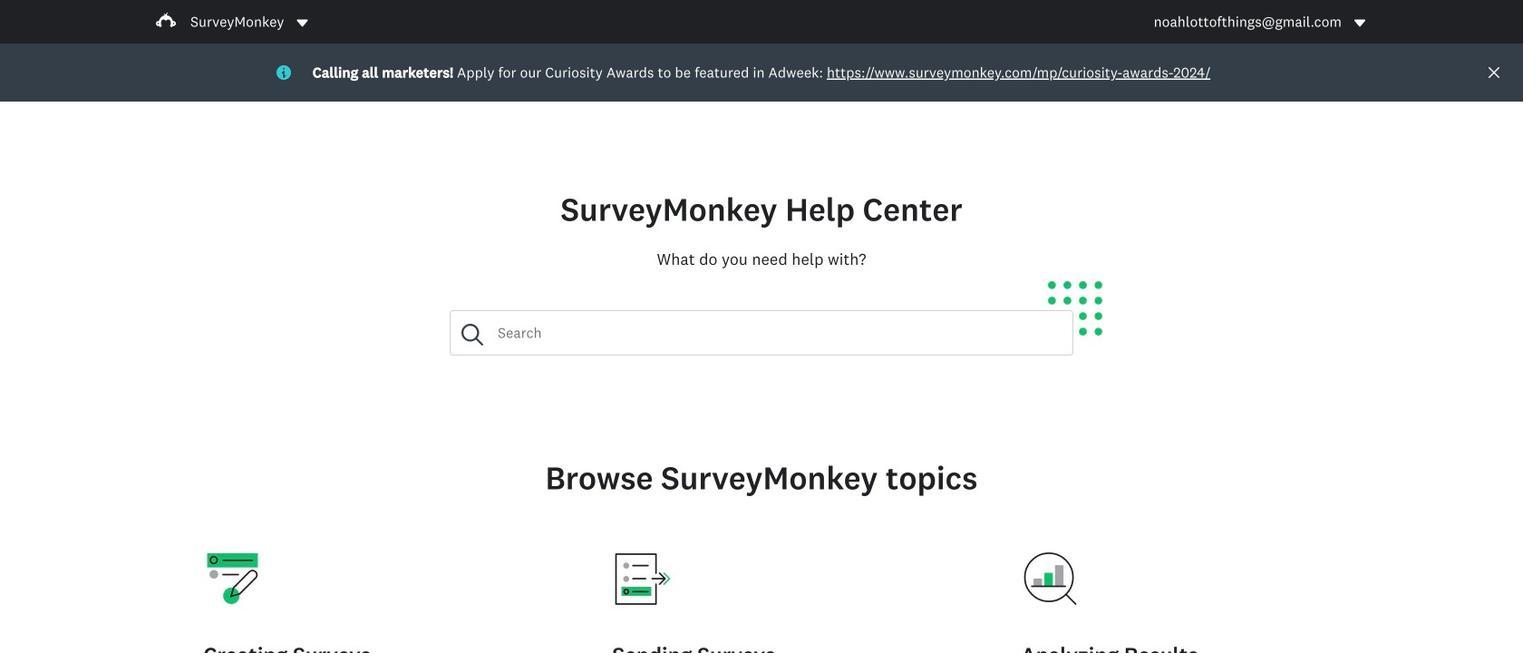 Task type: describe. For each thing, give the bounding box(es) containing it.
Search text field
[[483, 311, 1073, 355]]



Task type: locate. For each thing, give the bounding box(es) containing it.
close image
[[1488, 65, 1502, 80], [1489, 67, 1500, 78]]

info icon image
[[276, 65, 291, 80]]

open image
[[295, 16, 310, 30], [1353, 16, 1368, 30], [297, 20, 308, 27], [1355, 20, 1366, 27]]

alert
[[0, 44, 1524, 102]]

search image
[[462, 324, 483, 346], [462, 324, 483, 346]]



Task type: vqa. For each thing, say whether or not it's contained in the screenshot.
Open icon to the right
no



